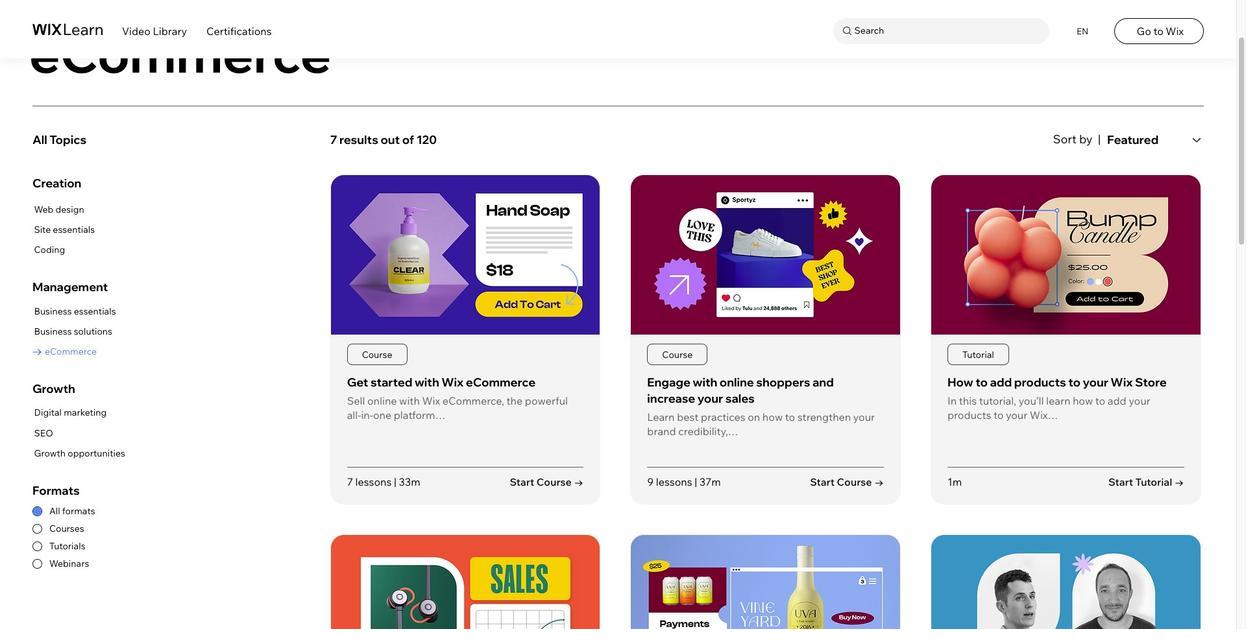 Task type: describe. For each thing, give the bounding box(es) containing it.
how to add products to your wix store list item
[[931, 175, 1201, 505]]

a stylized product page, with cans of fine wine for sale. this product makes over one million dollars, from sixty-eight thousand payments. image
[[631, 175, 900, 335]]

all-
[[347, 409, 361, 422]]

business essentials button
[[32, 304, 116, 320]]

your left store
[[1083, 375, 1109, 390]]

this
[[959, 395, 977, 408]]

business solutions list item
[[32, 324, 116, 340]]

start for get started with wix ecommerce
[[510, 476, 534, 489]]

start tutorial →
[[1109, 476, 1184, 489]]

growth opportunities list item
[[32, 446, 125, 462]]

get started with wix ecommerce sell online with wix ecommerce, the powerful all-in-one platform…
[[347, 375, 568, 422]]

3 list item from the left
[[931, 535, 1201, 630]]

digital
[[34, 407, 62, 419]]

start course → for engage with online shoppers and increase your sales
[[810, 476, 884, 489]]

filters navigation
[[32, 125, 311, 570]]

digital marketing list item
[[32, 405, 125, 422]]

marketing
[[64, 407, 107, 419]]

started
[[371, 375, 412, 390]]

business for business solutions
[[34, 326, 72, 337]]

online inside engage with online shoppers and increase your sales learn best practices on how to strengthen your brand credibility,…
[[720, 375, 754, 390]]

your up the practices
[[698, 391, 723, 406]]

2 horizontal spatial |
[[1098, 132, 1101, 147]]

lessons for sell
[[355, 475, 392, 488]]

en button
[[1069, 18, 1095, 44]]

tutorial inside button
[[1136, 476, 1172, 489]]

1m
[[948, 475, 962, 488]]

credibility,…
[[678, 425, 739, 438]]

seo
[[34, 427, 53, 439]]

1 list item from the left
[[330, 535, 601, 630]]

growth opportunities
[[34, 448, 125, 459]]

web design
[[34, 204, 84, 215]]

how
[[948, 375, 973, 390]]

0 horizontal spatial tutorial
[[963, 349, 994, 361]]

store
[[1135, 375, 1167, 390]]

tutorials
[[49, 541, 85, 553]]

business for business essentials
[[34, 306, 72, 317]]

webinars
[[49, 559, 89, 570]]

to right go
[[1154, 24, 1164, 37]]

go to wix
[[1137, 24, 1184, 37]]

a social media post of a white sneaker, surrounded by stylized likes and positive comments. image
[[631, 535, 900, 630]]

tutorial,
[[979, 395, 1016, 408]]

out
[[381, 133, 400, 148]]

site essentials list item
[[32, 222, 95, 238]]

how to add products to your wix store link
[[948, 375, 1167, 390]]

start tutorial → button
[[1109, 475, 1184, 490]]

formats
[[62, 506, 95, 518]]

one
[[373, 409, 392, 422]]

certifications link
[[206, 24, 272, 37]]

formats group
[[32, 483, 311, 570]]

business solutions button
[[32, 324, 116, 340]]

engage
[[647, 375, 691, 390]]

| for engage with online shoppers and increase your sales
[[695, 475, 697, 488]]

0 vertical spatial ecommerce
[[29, 22, 331, 86]]

video library
[[122, 24, 187, 37]]

en
[[1077, 26, 1089, 36]]

video library link
[[122, 24, 187, 37]]

engage with online shoppers and increase your sales link
[[647, 375, 834, 406]]

how inside how to add products to your wix store in this tutorial, you'll learn how to add your products to your wix…
[[1073, 395, 1093, 408]]

go
[[1137, 24, 1151, 37]]

the
[[507, 395, 523, 408]]

start for engage with online shoppers and increase your sales
[[810, 476, 835, 489]]

engage with online shoppers and increase your sales learn best practices on how to strengthen your brand credibility,…
[[647, 375, 875, 438]]

menu bar containing video library
[[0, 0, 1236, 59]]

your right strengthen
[[853, 411, 875, 424]]

sell
[[347, 395, 365, 408]]

topics
[[49, 133, 86, 148]]

site essentials
[[34, 224, 95, 236]]

in-
[[361, 409, 373, 422]]

strengthen
[[798, 411, 851, 424]]

120
[[416, 133, 437, 148]]

creation
[[32, 176, 81, 191]]

courses
[[49, 523, 84, 535]]

→ for engage with online shoppers and increase your sales
[[874, 476, 884, 489]]

management
[[32, 280, 108, 295]]

growth for growth opportunities
[[34, 448, 66, 459]]

ecommerce button
[[32, 344, 116, 360]]

a product page displays red, wireless headphones, with five star reviews. next to that, a graph shows increasing sales. image
[[331, 535, 600, 630]]

start course → button for get started with wix ecommerce
[[510, 475, 584, 490]]

seo button
[[32, 425, 125, 442]]

all for all topics
[[32, 133, 47, 148]]

all topics button
[[32, 125, 311, 155]]

of
[[402, 133, 414, 148]]

| for get started with wix ecommerce
[[394, 475, 397, 488]]

wix inside go to wix link
[[1166, 24, 1184, 37]]

digital marketing button
[[32, 405, 125, 422]]

best
[[677, 411, 699, 424]]

7 lessons | 33m
[[347, 475, 420, 488]]

coding
[[34, 244, 65, 256]]

shoppers
[[756, 375, 810, 390]]

0 horizontal spatial products
[[948, 409, 991, 422]]

37m
[[700, 475, 721, 488]]

how to add products to your wix store image
[[931, 175, 1201, 335]]

your down you'll
[[1006, 409, 1028, 422]]

to down tutorial,
[[994, 409, 1004, 422]]



Task type: locate. For each thing, give the bounding box(es) containing it.
1 vertical spatial products
[[948, 409, 991, 422]]

0 vertical spatial how
[[1073, 395, 1093, 408]]

0 vertical spatial all
[[32, 133, 47, 148]]

tutorial
[[963, 349, 994, 361], [1136, 476, 1172, 489]]

with inside engage with online shoppers and increase your sales learn best practices on how to strengthen your brand credibility,…
[[693, 375, 717, 390]]

0 vertical spatial business
[[34, 306, 72, 317]]

all down formats
[[49, 506, 60, 518]]

1 vertical spatial business
[[34, 326, 72, 337]]

1 → from the left
[[574, 476, 584, 489]]

1 horizontal spatial how
[[1073, 395, 1093, 408]]

→ inside button
[[1175, 476, 1184, 489]]

wix…
[[1030, 409, 1058, 422]]

→ for get started with wix ecommerce
[[574, 476, 584, 489]]

lessons right "9"
[[656, 475, 692, 488]]

all formats
[[49, 506, 95, 518]]

to right learn
[[1096, 395, 1106, 408]]

business solutions
[[34, 326, 112, 337]]

how right learn
[[1073, 395, 1093, 408]]

all inside button
[[32, 133, 47, 148]]

2 start course → button from the left
[[810, 475, 884, 490]]

1 vertical spatial ecommerce
[[45, 346, 97, 358]]

list containing get started with wix ecommerce
[[330, 175, 1204, 630]]

your
[[1083, 375, 1109, 390], [698, 391, 723, 406], [1129, 395, 1151, 408], [1006, 409, 1028, 422], [853, 411, 875, 424]]

1 start from the left
[[510, 476, 534, 489]]

sales
[[725, 391, 755, 406]]

7 for 7 results out of 120
[[330, 133, 337, 148]]

ecommerce,
[[443, 395, 504, 408]]

to left strengthen
[[785, 411, 795, 424]]

1 horizontal spatial online
[[720, 375, 754, 390]]

1 horizontal spatial lessons
[[656, 475, 692, 488]]

list inside filtered results 'region'
[[330, 175, 1204, 630]]

essentials up solutions
[[74, 306, 116, 317]]

| inside get started with wix ecommerce list item
[[394, 475, 397, 488]]

0 vertical spatial essentials
[[53, 224, 95, 236]]

list for growth
[[32, 405, 125, 462]]

how inside engage with online shoppers and increase your sales learn best practices on how to strengthen your brand credibility,…
[[763, 411, 783, 424]]

1 start course → from the left
[[510, 476, 584, 489]]

formats
[[32, 483, 80, 498]]

2 vertical spatial ecommerce
[[466, 375, 536, 390]]

growth
[[32, 382, 75, 397], [34, 448, 66, 459]]

products down this
[[948, 409, 991, 422]]

start inside button
[[1109, 476, 1133, 489]]

online up one
[[367, 395, 397, 408]]

get started with wix ecommerce link
[[347, 375, 536, 390]]

business essentials
[[34, 306, 116, 317]]

start course → inside get started with wix ecommerce list item
[[510, 476, 584, 489]]

1 vertical spatial add
[[1108, 395, 1127, 408]]

two black and white headshots inset against a pale blue background: amit drenger, mid-speech and dor mizrachi smiling calmly. image
[[931, 535, 1201, 630]]

wix
[[1166, 24, 1184, 37], [442, 375, 464, 390], [1111, 375, 1133, 390], [422, 395, 440, 408]]

to up learn
[[1069, 375, 1081, 390]]

9 lessons | 37m
[[647, 475, 721, 488]]

1 horizontal spatial →
[[874, 476, 884, 489]]

| right sort
[[1098, 132, 1101, 147]]

business essentials list item
[[32, 304, 116, 320]]

start for how to add products to your wix store
[[1109, 476, 1133, 489]]

0 horizontal spatial |
[[394, 475, 397, 488]]

7 left 33m
[[347, 475, 353, 488]]

0 vertical spatial tutorial
[[963, 349, 994, 361]]

certifications
[[206, 24, 272, 37]]

how
[[1073, 395, 1093, 408], [763, 411, 783, 424]]

business inside business solutions button
[[34, 326, 72, 337]]

ecommerce
[[29, 22, 331, 86], [45, 346, 97, 358], [466, 375, 536, 390]]

lessons inside engage with online shoppers and increase your sales list item
[[656, 475, 692, 488]]

2 lessons from the left
[[656, 475, 692, 488]]

start course → for get started with wix ecommerce
[[510, 476, 584, 489]]

9
[[647, 475, 654, 488]]

design
[[55, 204, 84, 215]]

| left 33m
[[394, 475, 397, 488]]

0 horizontal spatial list item
[[330, 535, 601, 630]]

1 horizontal spatial start
[[810, 476, 835, 489]]

in
[[948, 395, 957, 408]]

7 for 7 lessons | 33m
[[347, 475, 353, 488]]

seo list item
[[32, 425, 125, 442]]

1 horizontal spatial 7
[[347, 475, 353, 488]]

go to wix link
[[1114, 18, 1204, 44]]

0 horizontal spatial start course →
[[510, 476, 584, 489]]

1 vertical spatial how
[[763, 411, 783, 424]]

powerful
[[525, 395, 568, 408]]

lessons inside get started with wix ecommerce list item
[[355, 475, 392, 488]]

sort
[[1053, 132, 1077, 147]]

add up tutorial,
[[990, 375, 1012, 390]]

0 horizontal spatial online
[[367, 395, 397, 408]]

list for management
[[32, 304, 116, 360]]

1 business from the top
[[34, 306, 72, 317]]

business inside business essentials button
[[34, 306, 72, 317]]

1 horizontal spatial all
[[49, 506, 60, 518]]

wix left store
[[1111, 375, 1133, 390]]

ecommerce inside ecommerce button
[[45, 346, 97, 358]]

business up business solutions
[[34, 306, 72, 317]]

1 vertical spatial online
[[367, 395, 397, 408]]

list containing business essentials
[[32, 304, 116, 360]]

1 vertical spatial 7
[[347, 475, 353, 488]]

site essentials button
[[32, 222, 95, 238]]

ecommerce inside get started with wix ecommerce sell online with wix ecommerce, the powerful all-in-one platform…
[[466, 375, 536, 390]]

0 horizontal spatial 7
[[330, 133, 337, 148]]

on
[[748, 411, 760, 424]]

all left topics
[[32, 133, 47, 148]]

1 vertical spatial growth
[[34, 448, 66, 459]]

essentials inside button
[[53, 224, 95, 236]]

0 horizontal spatial start course → button
[[510, 475, 584, 490]]

filtered results region
[[330, 125, 1214, 630]]

0 horizontal spatial lessons
[[355, 475, 392, 488]]

web design list item
[[32, 202, 95, 218]]

2 business from the top
[[34, 326, 72, 337]]

lessons for increase
[[656, 475, 692, 488]]

0 vertical spatial growth
[[32, 382, 75, 397]]

33m
[[399, 475, 420, 488]]

7 inside get started with wix ecommerce list item
[[347, 475, 353, 488]]

growth for growth
[[32, 382, 75, 397]]

to right how
[[976, 375, 988, 390]]

library
[[153, 24, 187, 37]]

course
[[362, 349, 392, 361], [662, 349, 693, 361], [537, 476, 572, 489], [837, 476, 872, 489]]

1 horizontal spatial tutorial
[[1136, 476, 1172, 489]]

essentials for site essentials
[[53, 224, 95, 236]]

start course → button for engage with online shoppers and increase your sales
[[810, 475, 884, 490]]

0 vertical spatial products
[[1014, 375, 1066, 390]]

7 results out of 120
[[330, 133, 437, 148]]

online up sales
[[720, 375, 754, 390]]

growth opportunities button
[[32, 446, 125, 462]]

learn
[[1046, 395, 1071, 408]]

increase
[[647, 391, 695, 406]]

list item
[[330, 535, 601, 630], [631, 535, 901, 630], [931, 535, 1201, 630]]

wix inside how to add products to your wix store in this tutorial, you'll learn how to add your products to your wix…
[[1111, 375, 1133, 390]]

lessons
[[355, 475, 392, 488], [656, 475, 692, 488]]

2 start from the left
[[810, 476, 835, 489]]

menu bar
[[0, 0, 1236, 59]]

all inside formats "group"
[[49, 506, 60, 518]]

0 horizontal spatial how
[[763, 411, 783, 424]]

wix right go
[[1166, 24, 1184, 37]]

to
[[1154, 24, 1164, 37], [976, 375, 988, 390], [1069, 375, 1081, 390], [1096, 395, 1106, 408], [994, 409, 1004, 422], [785, 411, 795, 424]]

how to add products to your wix store in this tutorial, you'll learn how to add your products to your wix…
[[948, 375, 1167, 422]]

practices
[[701, 411, 746, 424]]

essentials down design
[[53, 224, 95, 236]]

1 horizontal spatial list item
[[631, 535, 901, 630]]

|
[[1098, 132, 1101, 147], [394, 475, 397, 488], [695, 475, 697, 488]]

start course → button inside engage with online shoppers and increase your sales list item
[[810, 475, 884, 490]]

list containing web design
[[32, 202, 95, 259]]

2 → from the left
[[874, 476, 884, 489]]

→
[[574, 476, 584, 489], [874, 476, 884, 489], [1175, 476, 1184, 489]]

get
[[347, 375, 368, 390]]

0 horizontal spatial →
[[574, 476, 584, 489]]

→ inside engage with online shoppers and increase your sales list item
[[874, 476, 884, 489]]

2 list item from the left
[[631, 535, 901, 630]]

list for creation
[[32, 202, 95, 259]]

video
[[122, 24, 151, 37]]

lessons left 33m
[[355, 475, 392, 488]]

start course → button inside get started with wix ecommerce list item
[[510, 475, 584, 490]]

2 start course → from the left
[[810, 476, 884, 489]]

1 horizontal spatial add
[[1108, 395, 1127, 408]]

wix up the ecommerce,
[[442, 375, 464, 390]]

growth inside 'growth opportunities' button
[[34, 448, 66, 459]]

learn
[[647, 411, 675, 424]]

2 horizontal spatial list item
[[931, 535, 1201, 630]]

| inside engage with online shoppers and increase your sales list item
[[695, 475, 697, 488]]

3 start from the left
[[1109, 476, 1133, 489]]

all
[[32, 133, 47, 148], [49, 506, 60, 518]]

1 vertical spatial all
[[49, 506, 60, 518]]

your down store
[[1129, 395, 1151, 408]]

start course → inside engage with online shoppers and increase your sales list item
[[810, 476, 884, 489]]

0 horizontal spatial add
[[990, 375, 1012, 390]]

online inside get started with wix ecommerce sell online with wix ecommerce, the powerful all-in-one platform…
[[367, 395, 397, 408]]

all topics
[[32, 133, 86, 148]]

→ for how to add products to your wix store
[[1175, 476, 1184, 489]]

1 horizontal spatial start course → button
[[810, 475, 884, 490]]

site
[[34, 224, 51, 236]]

1 lessons from the left
[[355, 475, 392, 488]]

0 vertical spatial online
[[720, 375, 754, 390]]

| left 37m
[[695, 475, 697, 488]]

1 horizontal spatial |
[[695, 475, 697, 488]]

2 horizontal spatial →
[[1175, 476, 1184, 489]]

1 start course → button from the left
[[510, 475, 584, 490]]

how right "on"
[[763, 411, 783, 424]]

and
[[813, 375, 834, 390]]

all for all formats
[[49, 506, 60, 518]]

list
[[330, 175, 1204, 630], [32, 202, 95, 259], [32, 304, 116, 360], [32, 405, 125, 462]]

growth up "digital"
[[32, 382, 75, 397]]

products up you'll
[[1014, 375, 1066, 390]]

you'll
[[1019, 395, 1044, 408]]

to inside engage with online shoppers and increase your sales learn best practices on how to strengthen your brand credibility,…
[[785, 411, 795, 424]]

1 horizontal spatial products
[[1014, 375, 1066, 390]]

sort by  |
[[1053, 132, 1101, 147]]

start
[[510, 476, 534, 489], [810, 476, 835, 489], [1109, 476, 1133, 489]]

0 horizontal spatial all
[[32, 133, 47, 148]]

essentials
[[53, 224, 95, 236], [74, 306, 116, 317]]

7
[[330, 133, 337, 148], [347, 475, 353, 488]]

opportunities
[[68, 448, 125, 459]]

0 horizontal spatial start
[[510, 476, 534, 489]]

growth down seo
[[34, 448, 66, 459]]

web design button
[[32, 202, 95, 218]]

Search text field
[[851, 23, 1046, 39]]

start inside list item
[[510, 476, 534, 489]]

online
[[720, 375, 754, 390], [367, 395, 397, 408]]

start inside engage with online shoppers and increase your sales list item
[[810, 476, 835, 489]]

2 horizontal spatial start
[[1109, 476, 1133, 489]]

coding button
[[32, 242, 95, 259]]

digital marketing
[[34, 407, 107, 419]]

web
[[34, 204, 53, 215]]

1 horizontal spatial start course →
[[810, 476, 884, 489]]

platform…
[[394, 409, 446, 422]]

0 vertical spatial add
[[990, 375, 1012, 390]]

essentials inside button
[[74, 306, 116, 317]]

start course →
[[510, 476, 584, 489], [810, 476, 884, 489]]

list containing digital marketing
[[32, 405, 125, 462]]

results
[[339, 133, 378, 148]]

business down business essentials list item
[[34, 326, 72, 337]]

engage with online shoppers and increase your sales list item
[[631, 175, 901, 505]]

→ inside get started with wix ecommerce list item
[[574, 476, 584, 489]]

3 → from the left
[[1175, 476, 1184, 489]]

solutions
[[74, 326, 112, 337]]

stylized product page for hand soap, eighteen dollars, with an add to cart button. image
[[331, 175, 600, 335]]

essentials for business essentials
[[74, 306, 116, 317]]

1 vertical spatial tutorial
[[1136, 476, 1172, 489]]

7 left results
[[330, 133, 337, 148]]

ecommerce list item
[[32, 344, 116, 360]]

add right learn
[[1108, 395, 1127, 408]]

wix up platform…
[[422, 395, 440, 408]]

1 vertical spatial essentials
[[74, 306, 116, 317]]

0 vertical spatial 7
[[330, 133, 337, 148]]

with
[[415, 375, 439, 390], [693, 375, 717, 390], [399, 395, 420, 408]]

brand
[[647, 425, 676, 438]]

get started with wix ecommerce list item
[[330, 175, 601, 505]]

products
[[1014, 375, 1066, 390], [948, 409, 991, 422]]

coding list item
[[32, 242, 95, 259]]



Task type: vqa. For each thing, say whether or not it's contained in the screenshot.
topmost Online
yes



